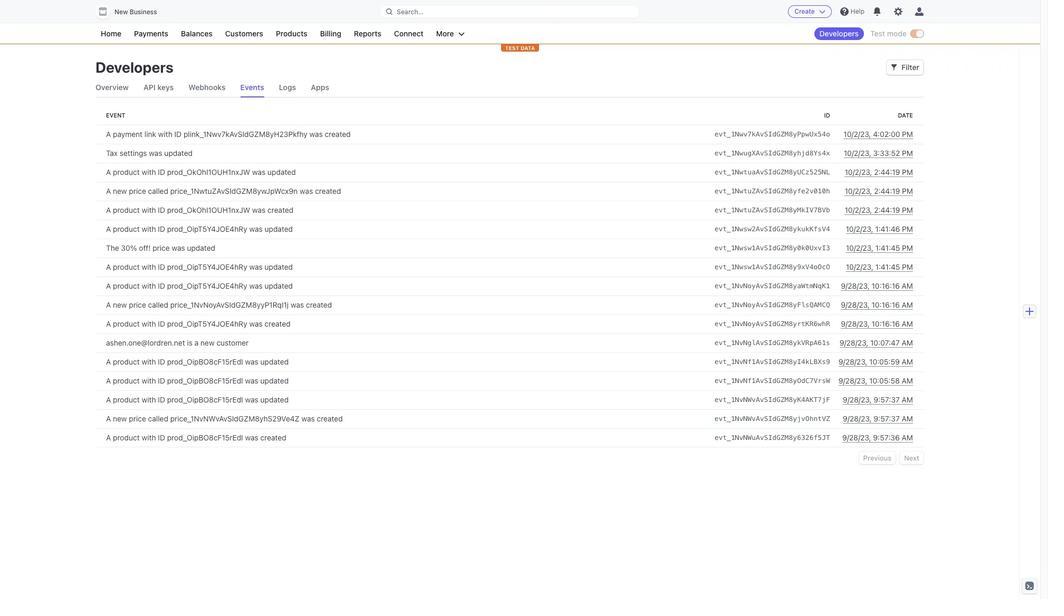 Task type: describe. For each thing, give the bounding box(es) containing it.
a product with id prod_oipt5y4joe4hry was created
[[106, 320, 290, 329]]

10/2/23, 4:02:00 pm link
[[834, 125, 924, 144]]

created for a product with id prod_oipbo8cf15redi was created
[[260, 434, 286, 443]]

new for price_1nwtuzavsidgzm8ywjpwcx9n
[[113, 187, 127, 196]]

pm for evt_1nwtuzavsidgzm8ymkiv7bvb
[[902, 206, 913, 215]]

a payment link with id plink_1nwv7kavsidgzm8yh23pkfhy was created
[[106, 130, 351, 139]]

more
[[436, 29, 454, 38]]

with for evt_1nwtuaavsidgzm8yucz525nl
[[142, 168, 156, 177]]

4:02:00
[[873, 130, 900, 139]]

9/28/23, 10:05:58 am
[[839, 377, 913, 386]]

3:33:52
[[873, 149, 900, 158]]

10/2/23, 4:02:00 pm button
[[844, 129, 913, 140]]

evt_1nvnwuavsidgzm8y6326f5jt link
[[710, 429, 834, 448]]

apps link
[[311, 78, 329, 97]]

a product with id prod_okohi1ouh1nxjw was updated link
[[95, 163, 710, 182]]

id for evt_1nwtuzavsidgzm8ymkiv7bvb
[[158, 206, 165, 215]]

10/2/23, for evt_1nwtuaavsidgzm8yucz525nl
[[845, 168, 872, 177]]

price for price_1nwtuzavsidgzm8ywjpwcx9n
[[129, 187, 146, 196]]

evt_1nvnoyavsidgzm8yawtmnqk1
[[714, 282, 830, 290]]

9/28/23, 10:16:16 am for a product with id prod_oipt5y4joe4hry was created
[[841, 320, 913, 329]]

was inside "a payment link with id plink_1nwv7kavsidgzm8yh23pkfhy was created" link
[[309, 130, 323, 139]]

a product with id prod_oipt5y4joe4hry was updated link for 10/2/23, 1:41:45 pm
[[95, 258, 710, 277]]

10/2/23, 3:33:52 pm button
[[844, 148, 913, 159]]

new business button
[[95, 4, 168, 19]]

customers
[[225, 29, 263, 38]]

connect link
[[389, 27, 429, 40]]

10:16:16 for a new price called price_1nvnoyavsidgzm8yyp1rqi1j was created
[[872, 301, 900, 310]]

a product with id prod_oipbo8cf15redi was updated link for 9/28/23, 9:57:37 am
[[95, 391, 710, 410]]

id for evt_1nvnwvavsidgzm8yk4akt7jf
[[158, 396, 165, 405]]

was inside the tax settings was updated link
[[149, 149, 162, 158]]

pm for evt_1nwsw2avsidgzm8ykukkfsv4
[[902, 225, 913, 234]]

10/2/23, 1:41:46 pm button
[[846, 224, 913, 235]]

new
[[114, 8, 128, 16]]

9/28/23, 9:57:36 am link
[[834, 429, 924, 448]]

was for evt_1nwtuzavsidgzm8yfe2v010h
[[300, 187, 313, 196]]

a product with id prod_oipt5y4joe4hry was updated for 10/2/23, 1:41:46 pm
[[106, 225, 293, 234]]

10/2/23, for evt_1nwugxavsidgzm8yhjd8ys4x
[[844, 149, 871, 158]]

api keys
[[143, 83, 174, 92]]

10/2/23, 2:44:19 pm link for a product with id prod_okohi1ouh1nxjw was updated
[[834, 163, 924, 182]]

next
[[904, 454, 919, 463]]

Search… search field
[[380, 5, 639, 18]]

10/2/23, 1:41:46 pm link
[[834, 220, 924, 239]]

evt_1nwtuaavsidgzm8yucz525nl
[[714, 168, 830, 176]]

9/28/23, 9:57:37 am for a new price called price_1nvnwvavsidgzm8yhs29ve4z was created
[[843, 415, 913, 424]]

the 30% off! price was updated
[[106, 244, 215, 253]]

10/2/23, 2:44:19 pm button for a new price called price_1nwtuzavsidgzm8ywjpwcx9n was created
[[845, 186, 913, 197]]

with for evt_1nvnf1avsidgzm8yodc7vrsw
[[142, 377, 156, 386]]

10:07:47
[[870, 339, 900, 348]]

evt_1nvnwvavsidgzm8yk4akt7jf link
[[710, 391, 834, 410]]

10/2/23, 1:41:45 pm link for a product with id prod_oipt5y4joe4hry was updated
[[834, 258, 924, 277]]

10/2/23, 1:41:45 pm button for a product with id prod_oipt5y4joe4hry was updated
[[846, 262, 913, 273]]

created for a product with id prod_oipt5y4joe4hry was created
[[265, 320, 290, 329]]

1:41:45 for a product with id prod_oipt5y4joe4hry was updated
[[875, 263, 900, 272]]

a new price called price_1nvnoyavsidgzm8yyp1rqi1j was created
[[106, 301, 332, 310]]

products link
[[271, 27, 313, 40]]

9/28/23, 9:57:36 am
[[842, 434, 913, 443]]

10/2/23, for evt_1nwsw1avsidgzm8y0k0uxvi3
[[846, 244, 873, 253]]

evt_1nvnoyavsidgzm8yflsqamcq
[[714, 301, 830, 309]]

evt_1nwsw2avsidgzm8ykukkfsv4
[[714, 225, 830, 233]]

was for evt_1nvnf1avsidgzm8yi4klbxs9
[[245, 358, 258, 367]]

create
[[794, 7, 815, 15]]

created for a new price called price_1nvnwvavsidgzm8yhs29ve4z was created
[[317, 415, 343, 424]]

evt_1nvnwvavsidgzm8yjvohntvz
[[714, 415, 830, 423]]

price for price_1nvnoyavsidgzm8yyp1rqi1j
[[129, 301, 146, 310]]

svg image
[[891, 64, 897, 71]]

Search… text field
[[380, 5, 639, 18]]

a for evt_1nwtuaavsidgzm8yucz525nl
[[106, 168, 111, 177]]

was for evt_1nwsw2avsidgzm8ykukkfsv4
[[249, 225, 263, 234]]

plink_1nwv7kavsidgzm8yh23pkfhy
[[184, 130, 307, 139]]

9/28/23, 10:16:16 am link for a new price called price_1nvnoyavsidgzm8yyp1rqi1j was created
[[834, 296, 924, 315]]

evt_1nwtuaavsidgzm8yucz525nl link
[[710, 163, 834, 182]]

evt_1nwtuzavsidgzm8ymkiv7bvb
[[714, 206, 830, 214]]

ashen.one@lordren.net
[[106, 339, 185, 348]]

evt_1nvnwvavsidgzm8yjvohntvz link
[[710, 410, 834, 429]]

pm for evt_1nwv7kavsidgzm8yppwux54o
[[902, 130, 913, 139]]

mode
[[887, 29, 907, 38]]

10/2/23, 3:33:52 pm
[[844, 149, 913, 158]]

new business
[[114, 8, 157, 16]]

a payment link with id plink_1nwv7kavsidgzm8yh23pkfhy was created link
[[95, 125, 710, 144]]

with for evt_1nwtuzavsidgzm8ymkiv7bvb
[[142, 206, 156, 215]]

updated for 9/28/23, 10:16:16 am
[[265, 282, 293, 291]]

9/28/23, for evt_1nvnwvavsidgzm8yk4akt7jf
[[843, 396, 872, 405]]

prod_oipbo8cf15redi for 9/28/23, 9:57:37 am
[[167, 396, 243, 405]]

9/28/23, 10:05:58 am link
[[834, 372, 924, 391]]

9/28/23, 10:16:16 am button for a product with id prod_oipt5y4joe4hry was created
[[841, 319, 913, 330]]

a product with id prod_oipbo8cf15redi was updated for 9/28/23, 9:57:37 am
[[106, 396, 289, 405]]

updated for 9/28/23, 10:05:58 am
[[260, 377, 289, 386]]

next button
[[900, 452, 924, 465]]

tax settings was updated
[[106, 149, 193, 158]]

product for evt_1nvnf1avsidgzm8yi4klbxs9
[[113, 358, 140, 367]]

30%
[[121, 244, 137, 253]]

create button
[[788, 5, 832, 18]]

9/28/23, for evt_1nvnoyavsidgzm8yawtmnqk1
[[841, 282, 870, 291]]

a new price called price_1nwtuzavsidgzm8ywjpwcx9n was created
[[106, 187, 341, 196]]

evt_1nvnoyavsidgzm8yrtkr6whr
[[714, 320, 830, 328]]

9/28/23, 9:57:37 am for a product with id prod_oipbo8cf15redi was updated
[[843, 396, 913, 405]]

a
[[194, 339, 199, 348]]

evt_1nvnwvavsidgzm8yk4akt7jf
[[714, 396, 830, 404]]

9/28/23, 10:05:58 am button
[[839, 376, 913, 387]]

a product with id prod_oipt5y4joe4hry was updated link for 10/2/23, 1:41:46 pm
[[95, 220, 710, 239]]

9/28/23, 10:16:16 am button for a product with id prod_oipt5y4joe4hry was updated
[[841, 281, 913, 292]]

search…
[[397, 8, 424, 16]]

10/2/23, 2:44:19 pm button for a product with id prod_okohi1ouh1nxjw was updated
[[845, 167, 913, 178]]

a for evt_1nvnf1avsidgzm8yi4klbxs9
[[106, 358, 111, 367]]

price_1nvnwvavsidgzm8yhs29ve4z
[[170, 415, 299, 424]]

test mode
[[870, 29, 907, 38]]

balances
[[181, 29, 213, 38]]

prod_oipbo8cf15redi for 9/28/23, 10:05:58 am
[[167, 377, 243, 386]]

am for evt_1nvnoyavsidgzm8yawtmnqk1
[[902, 282, 913, 291]]

link
[[144, 130, 156, 139]]

ashen.one@lordren.net is a new customer link
[[95, 334, 710, 353]]

webhooks link
[[188, 78, 226, 97]]

9/28/23, 10:05:59 am button
[[839, 357, 913, 368]]

a for evt_1nvnwuavsidgzm8y6326f5jt
[[106, 434, 111, 443]]

10/2/23, 1:41:46 pm
[[846, 225, 913, 234]]

1:41:45 for the 30% off! price was updated
[[875, 244, 900, 253]]

10/2/23, 4:02:00 pm
[[844, 130, 913, 139]]

product for evt_1nwtuzavsidgzm8ymkiv7bvb
[[113, 206, 140, 215]]

9/28/23, 10:07:47 am
[[840, 339, 913, 348]]

9:57:37 for a new price called price_1nvnwvavsidgzm8yhs29ve4z was created
[[874, 415, 900, 424]]

updated for 10/2/23, 1:41:46 pm
[[265, 225, 293, 234]]

product for evt_1nwtuaavsidgzm8yucz525nl
[[113, 168, 140, 177]]

overview link
[[95, 78, 129, 97]]

new inside ashen.one@lordren.net is a new customer "link"
[[200, 339, 215, 348]]

a new price called price_1nvnwvavsidgzm8yhs29ve4z was created
[[106, 415, 343, 424]]

10:16:16 for a product with id prod_oipt5y4joe4hry was updated
[[872, 282, 900, 291]]

called for price_1nvnwvavsidgzm8yhs29ve4z
[[148, 415, 168, 424]]

2:44:19 for a new price called price_1nwtuzavsidgzm8ywjpwcx9n was created
[[874, 187, 900, 196]]

id for evt_1nvnoyavsidgzm8yrtkr6whr
[[158, 320, 165, 329]]

event
[[106, 112, 125, 119]]

evt_1nwsw2avsidgzm8ykukkfsv4 link
[[710, 220, 834, 239]]

10/2/23, 2:44:19 pm link for a product with id prod_okohi1ouh1nxjw was created
[[834, 201, 924, 220]]

9/28/23, 9:57:37 am link for a product with id prod_oipbo8cf15redi was updated
[[834, 391, 924, 410]]

id for evt_1nvnf1avsidgzm8yodc7vrsw
[[158, 377, 165, 386]]

home link
[[95, 27, 127, 40]]

a for evt_1nvnoyavsidgzm8yrtkr6whr
[[106, 320, 111, 329]]

was for evt_1nvnwuavsidgzm8y6326f5jt
[[245, 434, 258, 443]]

evt_1nvnf1avsidgzm8yi4klbxs9 link
[[710, 353, 834, 372]]

customer
[[216, 339, 249, 348]]

was for evt_1nvnf1avsidgzm8yodc7vrsw
[[245, 377, 258, 386]]

the
[[106, 244, 119, 253]]

prod_oipbo8cf15redi for 9/28/23, 9:57:36 am
[[167, 434, 243, 443]]

am for evt_1nvnoyavsidgzm8yrtkr6whr
[[902, 320, 913, 329]]

pm for evt_1nwsw1avsidgzm8y0k0uxvi3
[[902, 244, 913, 253]]

keys
[[157, 83, 174, 92]]

with for evt_1nvnwvavsidgzm8yk4akt7jf
[[142, 396, 156, 405]]

10/2/23, 3:33:52 pm link
[[834, 144, 924, 163]]

10/2/23, 1:41:45 pm for the 30% off! price was updated
[[846, 244, 913, 253]]

9/28/23, for evt_1nvnf1avsidgzm8yodc7vrsw
[[839, 377, 867, 386]]

product for evt_1nvnwvavsidgzm8yk4akt7jf
[[113, 396, 140, 405]]

evt_1nvnoyavsidgzm8yrtkr6whr link
[[710, 315, 834, 334]]

reports link
[[349, 27, 387, 40]]

evt_1nvnf1avsidgzm8yodc7vrsw link
[[710, 372, 834, 391]]

apps
[[311, 83, 329, 92]]

a for evt_1nvnoyavsidgzm8yflsqamcq
[[106, 301, 111, 310]]

a product with id prod_okohi1ouh1nxjw was updated
[[106, 168, 296, 177]]

price for price_1nvnwvavsidgzm8yhs29ve4z
[[129, 415, 146, 424]]

9/28/23, 10:16:16 am link for a product with id prod_oipt5y4joe4hry was updated
[[834, 277, 924, 296]]

with for evt_1nwsw1avsidgzm8y9xv4ooco
[[142, 263, 156, 272]]

api
[[143, 83, 156, 92]]



Task type: locate. For each thing, give the bounding box(es) containing it.
2 10/2/23, 1:41:45 pm link from the top
[[834, 258, 924, 277]]

1 vertical spatial 9/28/23, 10:16:16 am
[[841, 301, 913, 310]]

4 pm from the top
[[902, 187, 913, 196]]

0 horizontal spatial developers
[[95, 59, 173, 76]]

9/28/23, 10:16:16 am button
[[841, 281, 913, 292], [841, 300, 913, 311], [841, 319, 913, 330]]

logs link
[[279, 78, 296, 97]]

3 prod_oipbo8cf15redi from the top
[[167, 396, 243, 405]]

2 a product with id prod_oipbo8cf15redi was updated from the top
[[106, 377, 289, 386]]

product for evt_1nvnoyavsidgzm8yawtmnqk1
[[113, 282, 140, 291]]

2 a product with id prod_oipt5y4joe4hry was updated from the top
[[106, 263, 293, 272]]

called inside "link"
[[148, 301, 168, 310]]

0 vertical spatial 9/28/23, 9:57:37 am
[[843, 396, 913, 405]]

a product with id prod_oipbo8cf15redi was updated for 9/28/23, 10:05:58 am
[[106, 377, 289, 386]]

evt_1nwugxavsidgzm8yhjd8ys4x
[[714, 149, 830, 157]]

4 am from the top
[[902, 339, 913, 348]]

3 9/28/23, 10:16:16 am from the top
[[841, 320, 913, 329]]

was inside a new price called price_1nvnwvavsidgzm8yhs29ve4z was created link
[[301, 415, 315, 424]]

1 vertical spatial 10/2/23, 2:44:19 pm
[[845, 187, 913, 196]]

was inside a product with id prod_oipbo8cf15redi was created link
[[245, 434, 258, 443]]

with for evt_1nvnf1avsidgzm8yi4klbxs9
[[142, 358, 156, 367]]

evt_1nwv7kavsidgzm8yppwux54o link
[[710, 125, 834, 144]]

new for price_1nvnwvavsidgzm8yhs29ve4z
[[113, 415, 127, 424]]

7 product from the top
[[113, 358, 140, 367]]

2 10:16:16 from the top
[[872, 301, 900, 310]]

1 9/28/23, 9:57:37 am link from the top
[[834, 391, 924, 410]]

test
[[870, 29, 885, 38]]

developers link
[[814, 27, 864, 40]]

9/28/23, for evt_1nvnoyavsidgzm8yrtkr6whr
[[841, 320, 870, 329]]

9/28/23, for evt_1nvnwvavsidgzm8yjvohntvz
[[843, 415, 872, 424]]

4 prod_oipbo8cf15redi from the top
[[167, 434, 243, 443]]

with for evt_1nvnoyavsidgzm8yawtmnqk1
[[142, 282, 156, 291]]

1:41:46
[[875, 225, 900, 234]]

a product with id prod_oipbo8cf15redi was updated
[[106, 358, 289, 367], [106, 377, 289, 386], [106, 396, 289, 405]]

payments
[[134, 29, 168, 38]]

was for evt_1nwtuaavsidgzm8yucz525nl
[[252, 168, 265, 177]]

a product with id prod_oipt5y4joe4hry was updated link for 9/28/23, 10:16:16 am
[[95, 277, 710, 296]]

1 vertical spatial 9/28/23, 9:57:37 am button
[[843, 414, 913, 425]]

pm for evt_1nwtuaavsidgzm8yucz525nl
[[902, 168, 913, 177]]

1 a product with id prod_oipbo8cf15redi was updated link from the top
[[95, 353, 710, 372]]

developers
[[819, 29, 859, 38], [95, 59, 173, 76]]

2 10/2/23, 1:41:45 pm button from the top
[[846, 262, 913, 273]]

3 product from the top
[[113, 225, 140, 234]]

a product with id prod_okohi1ouh1nxjw was created
[[106, 206, 293, 215]]

called down tax settings was updated
[[148, 187, 168, 196]]

9/28/23, for evt_1nvnwuavsidgzm8y6326f5jt
[[842, 434, 871, 443]]

id for evt_1nvnwuavsidgzm8y6326f5jt
[[158, 434, 165, 443]]

10/2/23, 1:41:45 pm link for the 30% off! price was updated
[[834, 239, 924, 258]]

0 vertical spatial 9/28/23, 10:16:16 am button
[[841, 281, 913, 292]]

10/2/23, 2:44:19 pm link for a new price called price_1nwtuzavsidgzm8ywjpwcx9n was created
[[834, 182, 924, 201]]

9 product from the top
[[113, 396, 140, 405]]

a product with id prod_oipbo8cf15redi was updated link for 9/28/23, 10:05:59 am
[[95, 353, 710, 372]]

9/28/23, 9:57:37 am up 9/28/23, 9:57:36 am
[[843, 415, 913, 424]]

evt_1nvnf1avsidgzm8yodc7vrsw
[[714, 377, 830, 385]]

1 9/28/23, 9:57:37 am from the top
[[843, 396, 913, 405]]

a product with id prod_okohi1ouh1nxjw was created link
[[95, 201, 710, 220]]

9:57:37 for a product with id prod_oipbo8cf15redi was updated
[[874, 396, 900, 405]]

10/2/23, 1:41:45 pm for a product with id prod_oipt5y4joe4hry was updated
[[846, 263, 913, 272]]

9/28/23, 9:57:37 am link up 9/28/23, 9:57:36 am
[[834, 410, 924, 429]]

9/28/23, for evt_1nvnf1avsidgzm8yi4klbxs9
[[839, 358, 867, 367]]

0 vertical spatial a product with id prod_oipbo8cf15redi was updated
[[106, 358, 289, 367]]

1 vertical spatial called
[[148, 301, 168, 310]]

2 vertical spatial 10/2/23, 2:44:19 pm
[[845, 206, 913, 215]]

developers down help dropdown button at the right top of the page
[[819, 29, 859, 38]]

1 2:44:19 from the top
[[874, 168, 900, 177]]

evt_1nwsw1avsidgzm8y0k0uxvi3 link
[[710, 239, 834, 258]]

was for evt_1nvnoyavsidgzm8yawtmnqk1
[[249, 282, 263, 291]]

created inside "link"
[[306, 301, 332, 310]]

0 vertical spatial 9/28/23, 9:57:37 am button
[[843, 395, 913, 406]]

called
[[148, 187, 168, 196], [148, 301, 168, 310], [148, 415, 168, 424]]

filter button
[[887, 60, 924, 75]]

new inside a new price called price_1nvnoyavsidgzm8yyp1rqi1j was created "link"
[[113, 301, 127, 310]]

evt_1nvnoyavsidgzm8yflsqamcq link
[[710, 296, 834, 315]]

price
[[129, 187, 146, 196], [153, 244, 170, 253], [129, 301, 146, 310], [129, 415, 146, 424]]

9 a from the top
[[106, 320, 111, 329]]

2 a from the top
[[106, 168, 111, 177]]

3 am from the top
[[902, 320, 913, 329]]

1 10/2/23, 1:41:45 pm button from the top
[[846, 243, 913, 254]]

2 a product with id prod_oipt5y4joe4hry was updated link from the top
[[95, 258, 710, 277]]

a product with id prod_oipt5y4joe4hry was updated link
[[95, 220, 710, 239], [95, 258, 710, 277], [95, 277, 710, 296]]

9:57:37
[[874, 396, 900, 405], [874, 415, 900, 424]]

test
[[505, 45, 519, 51]]

evt_1nvnf1avsidgzm8yi4klbxs9
[[714, 358, 830, 366]]

am
[[902, 282, 913, 291], [902, 301, 913, 310], [902, 320, 913, 329], [902, 339, 913, 348], [902, 358, 913, 367], [902, 377, 913, 386], [902, 396, 913, 405], [902, 415, 913, 424], [902, 434, 913, 443]]

1 10/2/23, 2:44:19 pm button from the top
[[845, 167, 913, 178]]

test data
[[505, 45, 535, 51]]

8 a from the top
[[106, 301, 111, 310]]

3 a product with id prod_oipt5y4joe4hry was updated link from the top
[[95, 277, 710, 296]]

0 vertical spatial prod_okohi1ouh1nxjw
[[167, 168, 250, 177]]

8 product from the top
[[113, 377, 140, 386]]

3 prod_oipt5y4joe4hry from the top
[[167, 282, 247, 291]]

3 a from the top
[[106, 187, 111, 196]]

5 a from the top
[[106, 225, 111, 234]]

7 pm from the top
[[902, 244, 913, 253]]

1 vertical spatial a product with id prod_oipt5y4joe4hry was updated
[[106, 263, 293, 272]]

2 10/2/23, 1:41:45 pm from the top
[[846, 263, 913, 272]]

new inside a new price called price_1nwtuzavsidgzm8ywjpwcx9n was created link
[[113, 187, 127, 196]]

2 vertical spatial 9/28/23, 10:16:16 am button
[[841, 319, 913, 330]]

prod_okohi1ouh1nxjw down a new price called price_1nwtuzavsidgzm8ywjpwcx9n was created in the left top of the page
[[167, 206, 250, 215]]

price inside "link"
[[129, 301, 146, 310]]

3 10:16:16 from the top
[[872, 320, 900, 329]]

id for evt_1nwsw1avsidgzm8y9xv4ooco
[[158, 263, 165, 272]]

2 vertical spatial 10:16:16
[[872, 320, 900, 329]]

api keys link
[[143, 78, 174, 97]]

2 9/28/23, 9:57:37 am from the top
[[843, 415, 913, 424]]

evt_1nwv7kavsidgzm8yppwux54o
[[714, 130, 830, 138]]

a for evt_1nwsw2avsidgzm8ykukkfsv4
[[106, 225, 111, 234]]

0 vertical spatial a product with id prod_oipt5y4joe4hry was updated
[[106, 225, 293, 234]]

home
[[101, 29, 121, 38]]

10/2/23, 2:44:19 pm for a product with id prod_okohi1ouh1nxjw was updated
[[845, 168, 913, 177]]

9/28/23, 9:57:37 am
[[843, 396, 913, 405], [843, 415, 913, 424]]

3 pm from the top
[[902, 168, 913, 177]]

a product with id prod_oipbo8cf15redi was updated link down a product with id prod_oipt5y4joe4hry was created link
[[95, 353, 710, 372]]

a product with id prod_oipbo8cf15redi was updated link up a new price called price_1nvnwvavsidgzm8yhs29ve4z was created link
[[95, 372, 710, 391]]

1 vertical spatial 2:44:19
[[874, 187, 900, 196]]

10/2/23, 2:44:19 pm for a product with id prod_okohi1ouh1nxjw was created
[[845, 206, 913, 215]]

2 vertical spatial 9/28/23, 10:16:16 am
[[841, 320, 913, 329]]

1:41:45
[[875, 244, 900, 253], [875, 263, 900, 272]]

9/28/23, 10:16:16 am link
[[834, 277, 924, 296], [834, 296, 924, 315], [834, 315, 924, 334]]

more button
[[431, 27, 470, 40]]

1 am from the top
[[902, 282, 913, 291]]

1 prod_oipbo8cf15redi from the top
[[167, 358, 243, 367]]

with for evt_1nvnwuavsidgzm8y6326f5jt
[[142, 434, 156, 443]]

product
[[113, 168, 140, 177], [113, 206, 140, 215], [113, 225, 140, 234], [113, 263, 140, 272], [113, 282, 140, 291], [113, 320, 140, 329], [113, 358, 140, 367], [113, 377, 140, 386], [113, 396, 140, 405], [113, 434, 140, 443]]

12 a from the top
[[106, 396, 111, 405]]

payments link
[[129, 27, 174, 40]]

product inside a product with id prod_oipbo8cf15redi was created link
[[113, 434, 140, 443]]

1 10/2/23, 2:44:19 pm link from the top
[[834, 163, 924, 182]]

pm
[[902, 130, 913, 139], [902, 149, 913, 158], [902, 168, 913, 177], [902, 187, 913, 196], [902, 206, 913, 215], [902, 225, 913, 234], [902, 244, 913, 253], [902, 263, 913, 272]]

3 2:44:19 from the top
[[874, 206, 900, 215]]

help
[[851, 7, 864, 15]]

new
[[113, 187, 127, 196], [113, 301, 127, 310], [200, 339, 215, 348], [113, 415, 127, 424]]

was inside the a product with id prod_okohi1ouh1nxjw was updated link
[[252, 168, 265, 177]]

2 1:41:45 from the top
[[875, 263, 900, 272]]

9/28/23, 9:57:37 am link
[[834, 391, 924, 410], [834, 410, 924, 429]]

2 2:44:19 from the top
[[874, 187, 900, 196]]

1 9/28/23, 10:16:16 am from the top
[[841, 282, 913, 291]]

evt_1nwtuzavsidgzm8yfe2v010h link
[[710, 182, 834, 201]]

9 am from the top
[[902, 434, 913, 443]]

2 vertical spatial a product with id prod_oipbo8cf15redi was updated
[[106, 396, 289, 405]]

1 horizontal spatial developers
[[819, 29, 859, 38]]

1 9/28/23, 9:57:37 am button from the top
[[843, 395, 913, 406]]

prod_okohi1ouh1nxjw up a new price called price_1nwtuzavsidgzm8ywjpwcx9n was created in the left top of the page
[[167, 168, 250, 177]]

billing link
[[315, 27, 347, 40]]

a product with id prod_oipbo8cf15redi was updated link
[[95, 353, 710, 372], [95, 372, 710, 391], [95, 391, 710, 410]]

updated for 9/28/23, 10:05:59 am
[[260, 358, 289, 367]]

product for evt_1nvnf1avsidgzm8yodc7vrsw
[[113, 377, 140, 386]]

called up a product with id prod_oipbo8cf15redi was created
[[148, 415, 168, 424]]

was inside a new price called price_1nwtuzavsidgzm8ywjpwcx9n was created link
[[300, 187, 313, 196]]

developers up api
[[95, 59, 173, 76]]

a for evt_1nwsw1avsidgzm8y9xv4ooco
[[106, 263, 111, 272]]

2 9/28/23, 10:16:16 am from the top
[[841, 301, 913, 310]]

9/28/23, 10:07:47 am link
[[834, 334, 924, 353]]

a product with id prod_oipbo8cf15redi was updated link up a product with id prod_oipbo8cf15redi was created link
[[95, 391, 710, 410]]

9/28/23, for evt_1nvnoyavsidgzm8yflsqamcq
[[841, 301, 870, 310]]

3 a product with id prod_oipbo8cf15redi was updated from the top
[[106, 396, 289, 405]]

a product with id prod_oipt5y4joe4hry was updated link down a new price called price_1nwtuzavsidgzm8ywjpwcx9n was created link
[[95, 220, 710, 239]]

created for a new price called price_1nvnoyavsidgzm8yyp1rqi1j was created
[[306, 301, 332, 310]]

a for evt_1nvnwvavsidgzm8yjvohntvz
[[106, 415, 111, 424]]

1 9/28/23, 10:16:16 am link from the top
[[834, 277, 924, 296]]

3 a product with id prod_oipbo8cf15redi was updated link from the top
[[95, 391, 710, 410]]

2:44:19 for a product with id prod_okohi1ouh1nxjw was created
[[874, 206, 900, 215]]

product for evt_1nwsw2avsidgzm8ykukkfsv4
[[113, 225, 140, 234]]

9/28/23, 10:16:16 am button for a new price called price_1nvnoyavsidgzm8yyp1rqi1j was created
[[841, 300, 913, 311]]

9/28/23, 9:57:37 am button down 9/28/23, 10:05:58 am link
[[843, 395, 913, 406]]

10/2/23, for evt_1nwv7kavsidgzm8yppwux54o
[[844, 130, 871, 139]]

evt_1nwsw1avsidgzm8y0k0uxvi3
[[714, 244, 830, 252]]

10/2/23, 1:41:45 pm link down 10/2/23, 1:41:46 pm link
[[834, 258, 924, 277]]

business
[[130, 8, 157, 16]]

am for evt_1nvnwuavsidgzm8y6326f5jt
[[902, 434, 913, 443]]

1 9:57:37 from the top
[[874, 396, 900, 405]]

3 10/2/23, 2:44:19 pm button from the top
[[845, 205, 913, 216]]

4 prod_oipt5y4joe4hry from the top
[[167, 320, 247, 329]]

logs
[[279, 83, 296, 92]]

a new price called price_1nvnoyavsidgzm8yyp1rqi1j was created link
[[95, 296, 710, 315]]

events link
[[240, 78, 264, 97]]

1 a product with id prod_oipt5y4joe4hry was updated from the top
[[106, 225, 293, 234]]

0 vertical spatial 10/2/23, 2:44:19 pm button
[[845, 167, 913, 178]]

am for evt_1nvnf1avsidgzm8yi4klbxs9
[[902, 358, 913, 367]]

7 am from the top
[[902, 396, 913, 405]]

1 10:16:16 from the top
[[872, 282, 900, 291]]

2 10/2/23, 2:44:19 pm button from the top
[[845, 186, 913, 197]]

2 product from the top
[[113, 206, 140, 215]]

10/2/23, 2:44:19 pm for a new price called price_1nwtuzavsidgzm8ywjpwcx9n was created
[[845, 187, 913, 196]]

a product with id prod_oipbo8cf15redi was updated for 9/28/23, 10:05:59 am
[[106, 358, 289, 367]]

0 vertical spatial 9:57:37
[[874, 396, 900, 405]]

1 vertical spatial 10/2/23, 1:41:45 pm
[[846, 263, 913, 272]]

10/2/23, 1:41:45 pm link down 10/2/23, 1:41:46 pm button
[[834, 239, 924, 258]]

prod_oipbo8cf15redi
[[167, 358, 243, 367], [167, 377, 243, 386], [167, 396, 243, 405], [167, 434, 243, 443]]

9/28/23, 9:57:37 am link down 9/28/23, 10:05:58 am button
[[834, 391, 924, 410]]

previous button
[[859, 452, 896, 465]]

evt_1nvnoyavsidgzm8yawtmnqk1 link
[[710, 277, 834, 296]]

was inside a product with id prod_okohi1ouh1nxjw was created link
[[252, 206, 265, 215]]

2 9/28/23, 9:57:37 am button from the top
[[843, 414, 913, 425]]

1 vertical spatial 9:57:37
[[874, 415, 900, 424]]

updated for 9/28/23, 9:57:37 am
[[260, 396, 289, 405]]

3 9/28/23, 10:16:16 am link from the top
[[834, 315, 924, 334]]

10/2/23, 1:41:45 pm
[[846, 244, 913, 253], [846, 263, 913, 272]]

1 vertical spatial 10/2/23, 1:41:45 pm button
[[846, 262, 913, 273]]

2 pm from the top
[[902, 149, 913, 158]]

a new price called price_1nvnwvavsidgzm8yhs29ve4z was created link
[[95, 410, 710, 429]]

7 a from the top
[[106, 282, 111, 291]]

a product with id prod_oipbo8cf15redi was updated link for 9/28/23, 10:05:58 am
[[95, 372, 710, 391]]

1 vertical spatial prod_okohi1ouh1nxjw
[[167, 206, 250, 215]]

prod_oipbo8cf15redi for 9/28/23, 10:05:59 am
[[167, 358, 243, 367]]

2 prod_oipbo8cf15redi from the top
[[167, 377, 243, 386]]

billing
[[320, 29, 341, 38]]

4 product from the top
[[113, 263, 140, 272]]

1 prod_oipt5y4joe4hry from the top
[[167, 225, 247, 234]]

1 10/2/23, 2:44:19 pm from the top
[[845, 168, 913, 177]]

6 a from the top
[[106, 263, 111, 272]]

1 product from the top
[[113, 168, 140, 177]]

updated for 10/2/23, 2:44:19 pm
[[267, 168, 296, 177]]

a inside "link"
[[106, 301, 111, 310]]

tax settings was updated link
[[95, 144, 710, 163]]

a product with id prod_oipbo8cf15redi was created
[[106, 434, 286, 443]]

payment
[[113, 130, 142, 139]]

0 vertical spatial 10:16:16
[[872, 282, 900, 291]]

product inside the a product with id prod_okohi1ouh1nxjw was updated link
[[113, 168, 140, 177]]

id
[[824, 112, 830, 119], [174, 130, 182, 139], [158, 168, 165, 177], [158, 206, 165, 215], [158, 225, 165, 234], [158, 263, 165, 272], [158, 282, 165, 291], [158, 320, 165, 329], [158, 358, 165, 367], [158, 377, 165, 386], [158, 396, 165, 405], [158, 434, 165, 443]]

am for evt_1nvnglavsidgzm8ykvrpa61s
[[902, 339, 913, 348]]

new inside a new price called price_1nvnwvavsidgzm8yhs29ve4z was created link
[[113, 415, 127, 424]]

1 a product with id prod_oipbo8cf15redi was updated from the top
[[106, 358, 289, 367]]

2 9/28/23, 10:16:16 am link from the top
[[834, 296, 924, 315]]

10/2/23, inside button
[[844, 130, 871, 139]]

2 vertical spatial 2:44:19
[[874, 206, 900, 215]]

9/28/23, 9:57:37 am button for created
[[843, 414, 913, 425]]

prod_oipt5y4joe4hry for evt_1nvnoyavsidgzm8yawtmnqk1
[[167, 282, 247, 291]]

price_1nvnoyavsidgzm8yyp1rqi1j
[[170, 301, 289, 310]]

14 a from the top
[[106, 434, 111, 443]]

2 vertical spatial 10/2/23, 2:44:19 pm button
[[845, 205, 913, 216]]

8 am from the top
[[902, 415, 913, 424]]

9/28/23, 9:57:37 am button up 9/28/23, 9:57:36 am
[[843, 414, 913, 425]]

was for evt_1nvnoyavsidgzm8yflsqamcq
[[291, 301, 304, 310]]

1 vertical spatial 9/28/23, 9:57:37 am
[[843, 415, 913, 424]]

with for evt_1nvnoyavsidgzm8yrtkr6whr
[[142, 320, 156, 329]]

2 10/2/23, 2:44:19 pm from the top
[[845, 187, 913, 196]]

1 prod_okohi1ouh1nxjw from the top
[[167, 168, 250, 177]]

2 prod_oipt5y4joe4hry from the top
[[167, 263, 247, 272]]

0 vertical spatial 10/2/23, 1:41:45 pm button
[[846, 243, 913, 254]]

tab list containing overview
[[95, 78, 924, 98]]

1 a from the top
[[106, 130, 111, 139]]

10/2/23, 1:41:45 pm button for the 30% off! price was updated
[[846, 243, 913, 254]]

1 pm from the top
[[902, 130, 913, 139]]

2 am from the top
[[902, 301, 913, 310]]

8 pm from the top
[[902, 263, 913, 272]]

id for evt_1nwsw2avsidgzm8ykukkfsv4
[[158, 225, 165, 234]]

products
[[276, 29, 307, 38]]

5 pm from the top
[[902, 206, 913, 215]]

5 am from the top
[[902, 358, 913, 367]]

tab list
[[95, 78, 924, 98]]

2 called from the top
[[148, 301, 168, 310]]

0 vertical spatial developers
[[819, 29, 859, 38]]

was for evt_1nvnwvavsidgzm8yk4akt7jf
[[245, 396, 258, 405]]

2 9:57:37 from the top
[[874, 415, 900, 424]]

1 a product with id prod_oipt5y4joe4hry was updated link from the top
[[95, 220, 710, 239]]

9:57:36
[[873, 434, 900, 443]]

help button
[[836, 3, 869, 20]]

1 vertical spatial a product with id prod_oipbo8cf15redi was updated
[[106, 377, 289, 386]]

evt_1nwugxavsidgzm8yhjd8ys4x link
[[710, 144, 834, 163]]

notifications image
[[873, 7, 881, 16]]

product inside a product with id prod_oipt5y4joe4hry was created link
[[113, 320, 140, 329]]

6 am from the top
[[902, 377, 913, 386]]

am for evt_1nvnwvavsidgzm8yjvohntvz
[[902, 415, 913, 424]]

2 vertical spatial a product with id prod_oipt5y4joe4hry was updated
[[106, 282, 293, 291]]

9/28/23, 10:16:16 am
[[841, 282, 913, 291], [841, 301, 913, 310], [841, 320, 913, 329]]

prod_oipt5y4joe4hry for evt_1nwsw1avsidgzm8y9xv4ooco
[[167, 263, 247, 272]]

9/28/23, inside 'button'
[[842, 434, 871, 443]]

was inside a product with id prod_oipt5y4joe4hry was created link
[[249, 320, 263, 329]]

a product with id prod_oipt5y4joe4hry was created link
[[95, 315, 710, 334]]

2 9/28/23, 9:57:37 am link from the top
[[834, 410, 924, 429]]

was for evt_1nvnwvavsidgzm8yjvohntvz
[[301, 415, 315, 424]]

1 vertical spatial developers
[[95, 59, 173, 76]]

2 10/2/23, 2:44:19 pm link from the top
[[834, 182, 924, 201]]

0 vertical spatial 9/28/23, 10:16:16 am
[[841, 282, 913, 291]]

id for evt_1nvnf1avsidgzm8yi4klbxs9
[[158, 358, 165, 367]]

am inside 'button'
[[902, 434, 913, 443]]

called up ashen.one@lordren.net at the left bottom
[[148, 301, 168, 310]]

1 vertical spatial 9/28/23, 10:16:16 am button
[[841, 300, 913, 311]]

0 vertical spatial 2:44:19
[[874, 168, 900, 177]]

was inside a new price called price_1nvnoyavsidgzm8yyp1rqi1j was created "link"
[[291, 301, 304, 310]]

1 1:41:45 from the top
[[875, 244, 900, 253]]

tax
[[106, 149, 118, 158]]

2 vertical spatial called
[[148, 415, 168, 424]]

0 vertical spatial called
[[148, 187, 168, 196]]

3 called from the top
[[148, 415, 168, 424]]

pm inside button
[[902, 130, 913, 139]]

5 product from the top
[[113, 282, 140, 291]]

1 vertical spatial 1:41:45
[[875, 263, 900, 272]]

previous
[[863, 454, 891, 463]]

settings
[[120, 149, 147, 158]]

am for evt_1nvnwvavsidgzm8yk4akt7jf
[[902, 396, 913, 405]]

2 prod_okohi1ouh1nxjw from the top
[[167, 206, 250, 215]]

2:44:19 for a product with id prod_okohi1ouh1nxjw was updated
[[874, 168, 900, 177]]

1 10/2/23, 1:41:45 pm link from the top
[[834, 239, 924, 258]]

9:57:37 down 10:05:58
[[874, 396, 900, 405]]

10/2/23, 2:44:19 pm link
[[834, 163, 924, 182], [834, 182, 924, 201], [834, 201, 924, 220]]

a product with id prod_oipt5y4joe4hry was updated link up a new price called price_1nvnoyavsidgzm8yyp1rqi1j was created "link"
[[95, 258, 710, 277]]

1 9/28/23, 10:16:16 am button from the top
[[841, 281, 913, 292]]

9/28/23, 9:57:37 am down 9/28/23, 10:05:58 am link
[[843, 396, 913, 405]]

was
[[309, 130, 323, 139], [149, 149, 162, 158], [252, 168, 265, 177], [300, 187, 313, 196], [252, 206, 265, 215], [249, 225, 263, 234], [172, 244, 185, 253], [249, 263, 263, 272], [249, 282, 263, 291], [291, 301, 304, 310], [249, 320, 263, 329], [245, 358, 258, 367], [245, 377, 258, 386], [245, 396, 258, 405], [301, 415, 315, 424], [245, 434, 258, 443]]

0 vertical spatial 10/2/23, 2:44:19 pm
[[845, 168, 913, 177]]

3 10/2/23, 2:44:19 pm from the top
[[845, 206, 913, 215]]

3 a product with id prod_oipt5y4joe4hry was updated from the top
[[106, 282, 293, 291]]

6 pm from the top
[[902, 225, 913, 234]]

am for evt_1nvnoyavsidgzm8yflsqamcq
[[902, 301, 913, 310]]

date
[[898, 112, 913, 119]]

prod_oipt5y4joe4hry for evt_1nvnoyavsidgzm8yrtkr6whr
[[167, 320, 247, 329]]

2 9/28/23, 10:16:16 am button from the top
[[841, 300, 913, 311]]

was inside the 30% off! price was updated link
[[172, 244, 185, 253]]

1 vertical spatial 10:16:16
[[872, 301, 900, 310]]

10 a from the top
[[106, 358, 111, 367]]

1 vertical spatial 10/2/23, 2:44:19 pm button
[[845, 186, 913, 197]]

9/28/23,
[[841, 282, 870, 291], [841, 301, 870, 310], [841, 320, 870, 329], [840, 339, 868, 348], [839, 358, 867, 367], [839, 377, 867, 386], [843, 396, 872, 405], [843, 415, 872, 424], [842, 434, 871, 443]]

0 vertical spatial 1:41:45
[[875, 244, 900, 253]]

10/2/23, for evt_1nwsw1avsidgzm8y9xv4ooco
[[846, 263, 873, 272]]

0 vertical spatial 10/2/23, 1:41:45 pm
[[846, 244, 913, 253]]

evt_1nvnglavsidgzm8ykvrpa61s link
[[710, 334, 834, 353]]

evt_1nvnglavsidgzm8ykvrpa61s
[[714, 339, 830, 347]]

with for evt_1nwsw2avsidgzm8ykukkfsv4
[[142, 225, 156, 234]]

9:57:37 up 9:57:36
[[874, 415, 900, 424]]

10/2/23, for evt_1nwtuzavsidgzm8yfe2v010h
[[845, 187, 872, 196]]

product inside a product with id prod_okohi1ouh1nxjw was created link
[[113, 206, 140, 215]]

a product with id prod_oipt5y4joe4hry was updated link up a product with id prod_oipt5y4joe4hry was created link
[[95, 277, 710, 296]]

1 10/2/23, 1:41:45 pm from the top
[[846, 244, 913, 253]]

4 a from the top
[[106, 206, 111, 215]]

ashen.one@lordren.net is a new customer
[[106, 339, 249, 348]]

evt_1nwsw1avsidgzm8y9xv4ooco link
[[710, 258, 834, 277]]

9/28/23, 10:16:16 am link for a product with id prod_oipt5y4joe4hry was created
[[834, 315, 924, 334]]

11 a from the top
[[106, 377, 111, 386]]

a for evt_1nvnoyavsidgzm8yawtmnqk1
[[106, 282, 111, 291]]

a for evt_1nwtuzavsidgzm8ymkiv7bvb
[[106, 206, 111, 215]]

3 9/28/23, 10:16:16 am button from the top
[[841, 319, 913, 330]]

10/2/23,
[[844, 130, 871, 139], [844, 149, 871, 158], [845, 168, 872, 177], [845, 187, 872, 196], [845, 206, 872, 215], [846, 225, 873, 234], [846, 244, 873, 253], [846, 263, 873, 272]]



Task type: vqa. For each thing, say whether or not it's contained in the screenshot.


